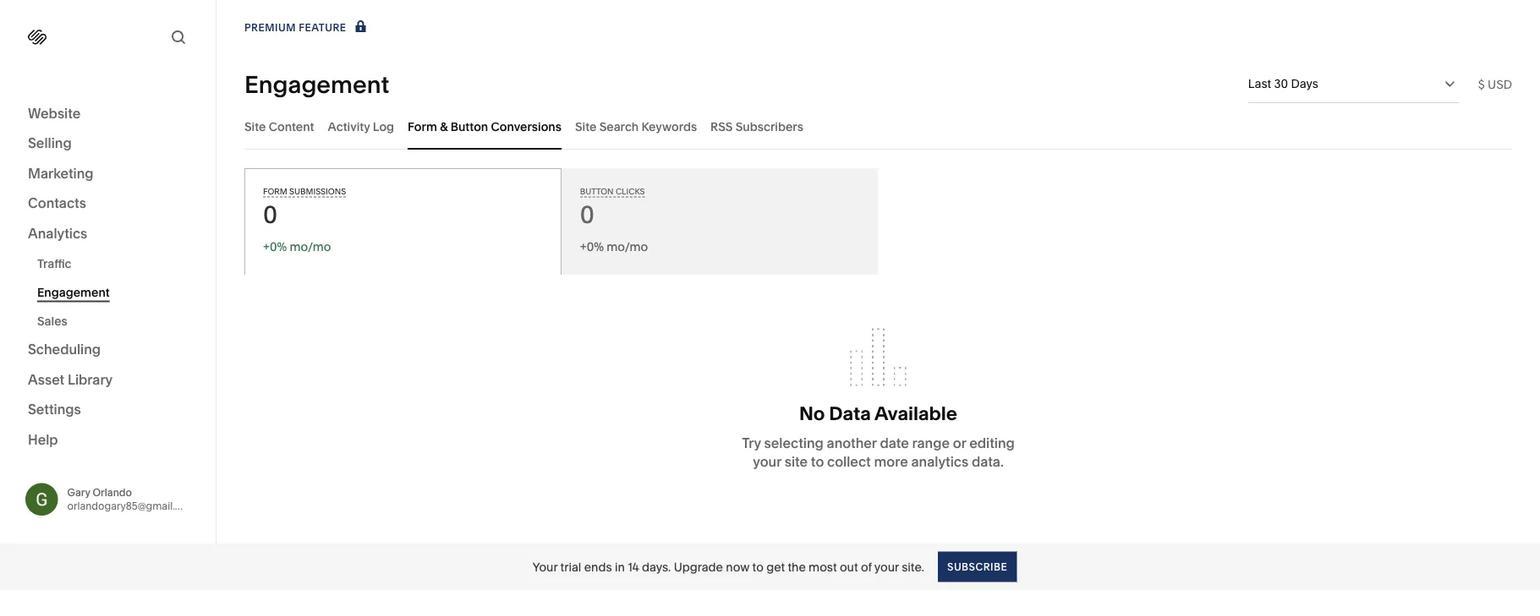 Task type: describe. For each thing, give the bounding box(es) containing it.
premium feature button
[[245, 19, 370, 37]]

0 horizontal spatial engagement
[[37, 285, 110, 300]]

data
[[829, 402, 871, 425]]

button inside button
[[451, 119, 488, 134]]

asset
[[28, 371, 65, 388]]

conversions
[[491, 119, 562, 134]]

upgrade
[[674, 560, 723, 575]]

tab list containing site content
[[245, 103, 1513, 150]]

editing
[[970, 435, 1015, 452]]

site search keywords button
[[575, 103, 697, 150]]

0% for button clicks 0 0% mo/mo
[[587, 240, 604, 254]]

most
[[809, 560, 837, 575]]

site for site content
[[245, 119, 266, 134]]

orlando
[[93, 487, 132, 499]]

premium
[[245, 22, 296, 34]]

mo/mo for form submissions 0 0% mo/mo
[[290, 240, 331, 254]]

30
[[1275, 77, 1289, 91]]

site content button
[[245, 103, 314, 150]]

1 horizontal spatial your
[[875, 560, 899, 575]]

form submissions 0 0% mo/mo
[[263, 187, 346, 254]]

form for 0
[[263, 187, 287, 197]]

gary orlando orlandogary85@gmail.com
[[67, 487, 196, 513]]

log
[[373, 119, 394, 134]]

your inside try selecting another date range or editing your site to collect more analytics data.
[[753, 454, 782, 471]]

your trial ends in 14 days. upgrade now to get the most out of your site.
[[533, 560, 925, 575]]

$ usd
[[1479, 77, 1513, 91]]

0 horizontal spatial to
[[753, 560, 764, 575]]

settings link
[[28, 401, 188, 421]]

library
[[68, 371, 113, 388]]

get
[[767, 560, 785, 575]]

trial
[[561, 560, 582, 575]]

collect
[[828, 454, 871, 471]]

contacts link
[[28, 194, 188, 214]]

last 30 days
[[1249, 77, 1319, 91]]

asset library link
[[28, 371, 188, 390]]

of
[[861, 560, 872, 575]]

analytics
[[28, 225, 87, 242]]

form for button
[[408, 119, 437, 134]]

rss
[[711, 119, 733, 134]]

days
[[1292, 77, 1319, 91]]

data.
[[972, 454, 1004, 471]]

sales link
[[37, 307, 197, 335]]

button clicks 0 0% mo/mo
[[580, 187, 648, 254]]

&
[[440, 119, 448, 134]]

selling link
[[28, 134, 188, 154]]

marketing
[[28, 165, 94, 181]]

clicks
[[616, 187, 645, 197]]

1 horizontal spatial engagement
[[245, 70, 389, 99]]

or
[[953, 435, 967, 452]]

form & button conversions
[[408, 119, 562, 134]]

analytics
[[912, 454, 969, 471]]

$
[[1479, 77, 1486, 91]]

help link
[[28, 431, 58, 449]]

mo/mo for button clicks 0 0% mo/mo
[[607, 240, 648, 254]]

try selecting another date range or editing your site to collect more analytics data.
[[742, 435, 1015, 471]]

contacts
[[28, 195, 86, 212]]

sales
[[37, 314, 67, 328]]

no
[[800, 402, 825, 425]]

orlandogary85@gmail.com
[[67, 500, 196, 513]]

ends
[[584, 560, 612, 575]]

last
[[1249, 77, 1272, 91]]

available
[[875, 402, 958, 425]]

subscribe
[[948, 561, 1008, 573]]

site search keywords
[[575, 119, 697, 134]]

rss subscribers
[[711, 119, 804, 134]]



Task type: vqa. For each thing, say whether or not it's contained in the screenshot.
Analytics link
yes



Task type: locate. For each thing, give the bounding box(es) containing it.
subscribe button
[[938, 552, 1017, 583]]

your right 'of'
[[875, 560, 899, 575]]

mo/mo down 'clicks' on the left top of the page
[[607, 240, 648, 254]]

gary
[[67, 487, 90, 499]]

1 vertical spatial your
[[875, 560, 899, 575]]

0 for form submissions 0 0% mo/mo
[[263, 201, 278, 229]]

0 horizontal spatial 0
[[263, 201, 278, 229]]

0 inside "form submissions 0 0% mo/mo"
[[263, 201, 278, 229]]

engagement up the content
[[245, 70, 389, 99]]

subscribers
[[736, 119, 804, 134]]

website
[[28, 105, 81, 121]]

0%
[[270, 240, 287, 254], [587, 240, 604, 254]]

0 vertical spatial engagement
[[245, 70, 389, 99]]

site.
[[902, 560, 925, 575]]

marketing link
[[28, 164, 188, 184]]

mo/mo inside "form submissions 0 0% mo/mo"
[[290, 240, 331, 254]]

keywords
[[642, 119, 697, 134]]

the
[[788, 560, 806, 575]]

your down try
[[753, 454, 782, 471]]

0 horizontal spatial site
[[245, 119, 266, 134]]

1 horizontal spatial 0
[[580, 201, 595, 229]]

form left '&'
[[408, 119, 437, 134]]

form inside button
[[408, 119, 437, 134]]

activity log button
[[328, 103, 394, 150]]

0 horizontal spatial button
[[451, 119, 488, 134]]

settings
[[28, 401, 81, 418]]

1 mo/mo from the left
[[290, 240, 331, 254]]

search
[[600, 119, 639, 134]]

1 horizontal spatial site
[[575, 119, 597, 134]]

1 horizontal spatial 0%
[[587, 240, 604, 254]]

activity log
[[328, 119, 394, 134]]

site left search
[[575, 119, 597, 134]]

1 vertical spatial button
[[580, 187, 614, 197]]

your
[[753, 454, 782, 471], [875, 560, 899, 575]]

analytics link
[[28, 224, 188, 244]]

days.
[[642, 560, 671, 575]]

content
[[269, 119, 314, 134]]

form & button conversions button
[[408, 103, 562, 150]]

form left submissions
[[263, 187, 287, 197]]

button right '&'
[[451, 119, 488, 134]]

in
[[615, 560, 625, 575]]

2 mo/mo from the left
[[607, 240, 648, 254]]

traffic
[[37, 256, 72, 271]]

selecting
[[764, 435, 824, 452]]

button left 'clicks' on the left top of the page
[[580, 187, 614, 197]]

asset library
[[28, 371, 113, 388]]

no data available
[[800, 402, 958, 425]]

scheduling
[[28, 341, 101, 358]]

1 horizontal spatial to
[[811, 454, 824, 471]]

form
[[408, 119, 437, 134], [263, 187, 287, 197]]

more
[[874, 454, 909, 471]]

site
[[245, 119, 266, 134], [575, 119, 597, 134]]

last 30 days button
[[1249, 65, 1460, 102]]

0
[[263, 201, 278, 229], [580, 201, 595, 229]]

selling
[[28, 135, 72, 151]]

another
[[827, 435, 877, 452]]

0 horizontal spatial 0%
[[270, 240, 287, 254]]

range
[[913, 435, 950, 452]]

0 horizontal spatial mo/mo
[[290, 240, 331, 254]]

website link
[[28, 104, 188, 124]]

1 0 from the left
[[263, 201, 278, 229]]

your
[[533, 560, 558, 575]]

tab list
[[245, 103, 1513, 150]]

activity
[[328, 119, 370, 134]]

14
[[628, 560, 639, 575]]

help
[[28, 432, 58, 448]]

site left the content
[[245, 119, 266, 134]]

0 for button clicks 0 0% mo/mo
[[580, 201, 595, 229]]

0 vertical spatial your
[[753, 454, 782, 471]]

mo/mo inside button clicks 0 0% mo/mo
[[607, 240, 648, 254]]

1 vertical spatial form
[[263, 187, 287, 197]]

1 vertical spatial to
[[753, 560, 764, 575]]

1 horizontal spatial button
[[580, 187, 614, 197]]

0% for form submissions 0 0% mo/mo
[[270, 240, 287, 254]]

form inside "form submissions 0 0% mo/mo"
[[263, 187, 287, 197]]

0% inside "form submissions 0 0% mo/mo"
[[270, 240, 287, 254]]

now
[[726, 560, 750, 575]]

0 vertical spatial button
[[451, 119, 488, 134]]

1 site from the left
[[245, 119, 266, 134]]

traffic link
[[37, 249, 197, 278]]

to right 'site'
[[811, 454, 824, 471]]

mo/mo
[[290, 240, 331, 254], [607, 240, 648, 254]]

1 horizontal spatial form
[[408, 119, 437, 134]]

0 inside button clicks 0 0% mo/mo
[[580, 201, 595, 229]]

scheduling link
[[28, 341, 188, 360]]

0 horizontal spatial your
[[753, 454, 782, 471]]

out
[[840, 560, 858, 575]]

to inside try selecting another date range or editing your site to collect more analytics data.
[[811, 454, 824, 471]]

rss subscribers button
[[711, 103, 804, 150]]

feature
[[299, 22, 346, 34]]

mo/mo down submissions
[[290, 240, 331, 254]]

button inside button clicks 0 0% mo/mo
[[580, 187, 614, 197]]

engagement down traffic
[[37, 285, 110, 300]]

premium feature
[[245, 22, 346, 34]]

site content
[[245, 119, 314, 134]]

2 0 from the left
[[580, 201, 595, 229]]

engagement
[[245, 70, 389, 99], [37, 285, 110, 300]]

submissions
[[289, 187, 346, 197]]

0 horizontal spatial form
[[263, 187, 287, 197]]

site
[[785, 454, 808, 471]]

0 vertical spatial form
[[408, 119, 437, 134]]

site for site search keywords
[[575, 119, 597, 134]]

2 0% from the left
[[587, 240, 604, 254]]

1 0% from the left
[[270, 240, 287, 254]]

1 vertical spatial engagement
[[37, 285, 110, 300]]

date
[[880, 435, 909, 452]]

try
[[742, 435, 761, 452]]

to
[[811, 454, 824, 471], [753, 560, 764, 575]]

button
[[451, 119, 488, 134], [580, 187, 614, 197]]

1 horizontal spatial mo/mo
[[607, 240, 648, 254]]

engagement link
[[37, 278, 197, 307]]

0 vertical spatial to
[[811, 454, 824, 471]]

usd
[[1488, 77, 1513, 91]]

to left get
[[753, 560, 764, 575]]

0% inside button clicks 0 0% mo/mo
[[587, 240, 604, 254]]

2 site from the left
[[575, 119, 597, 134]]



